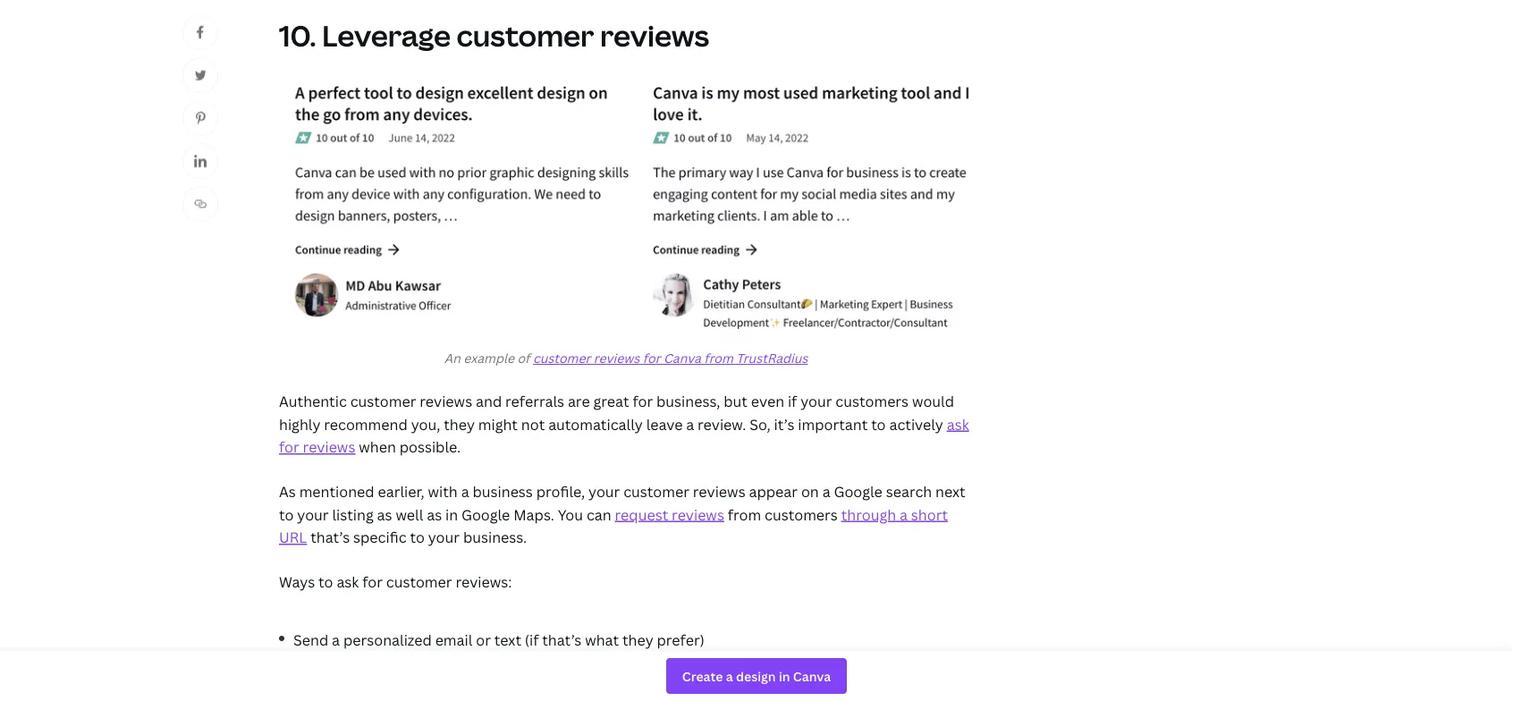 Task type: describe. For each thing, give the bounding box(es) containing it.
highly
[[279, 415, 321, 434]]

customer reviews for canva from trustradius link
[[533, 350, 808, 367]]

short
[[912, 505, 948, 524]]

to inside authentic customer reviews and referrals are great for business, but even if your customers would highly recommend you, they might not automatically leave a review. so, it's important to actively
[[872, 415, 886, 434]]

so,
[[750, 415, 771, 434]]

possible.
[[400, 438, 461, 457]]

10.
[[279, 16, 316, 54]]

they inside authentic customer reviews and referrals are great for business, but even if your customers would highly recommend you, they might not automatically leave a review. so, it's important to actively
[[444, 415, 475, 434]]

your inside authentic customer reviews and referrals are great for business, but even if your customers would highly recommend you, they might not automatically leave a review. so, it's important to actively
[[801, 392, 833, 411]]

a left business
[[461, 482, 469, 501]]

request reviews link
[[615, 505, 725, 524]]

not
[[521, 415, 545, 434]]

2 as from the left
[[427, 505, 442, 524]]

0 vertical spatial that's
[[311, 528, 350, 547]]

even
[[751, 392, 785, 411]]

a left phone
[[397, 661, 405, 680]]

customer inside authentic customer reviews and referrals are great for business, but even if your customers would highly recommend you, they might not automatically leave a review. so, it's important to actively
[[350, 392, 416, 411]]

to inside as mentioned earlier, with a business profile, your customer reviews appear on a google search next to your listing as well as in google maps. you can
[[279, 505, 294, 524]]

your left "business."
[[428, 528, 460, 547]]

1 vertical spatial customers
[[765, 505, 838, 524]]

0 vertical spatial from
[[704, 350, 734, 367]]

for inside ask for reviews
[[279, 438, 300, 457]]

when possible.
[[356, 438, 461, 457]]

ask for reviews link
[[279, 415, 970, 457]]

an example of customer reviews for canva from trustradius
[[444, 350, 808, 367]]

phone
[[408, 661, 452, 680]]

a right on
[[823, 482, 831, 501]]

customers inside authentic customer reviews and referrals are great for business, but even if your customers would highly recommend you, they might not automatically leave a review. so, it's important to actively
[[836, 392, 909, 411]]

send
[[293, 631, 329, 650]]

reviews inside as mentioned earlier, with a business profile, your customer reviews appear on a google search next to your listing as well as in google maps. you can
[[693, 482, 746, 501]]

ask for reviews
[[279, 415, 970, 457]]

call
[[456, 661, 480, 680]]

request
[[615, 505, 669, 524]]

as
[[279, 482, 296, 501]]

reviews:
[[456, 572, 512, 591]]

ways
[[279, 572, 315, 591]]

you
[[558, 505, 583, 524]]

business,
[[657, 392, 721, 411]]

automatically
[[549, 415, 643, 434]]

business.
[[463, 528, 527, 547]]

follow up with a phone call to check in
[[293, 661, 558, 680]]

that's specific to your business.
[[307, 528, 527, 547]]

with inside as mentioned earlier, with a business profile, your customer reviews appear on a google search next to your listing as well as in google maps. you can
[[428, 482, 458, 501]]

through a short url
[[279, 505, 948, 547]]

send a personalized email or text (if that's what they prefer)
[[293, 631, 705, 650]]

recommend
[[324, 415, 408, 434]]

can
[[587, 505, 612, 524]]

0 horizontal spatial ask
[[337, 572, 359, 591]]

as mentioned earlier, with a business profile, your customer reviews appear on a google search next to your listing as well as in google maps. you can
[[279, 482, 966, 524]]

a inside authentic customer reviews and referrals are great for business, but even if your customers would highly recommend you, they might not automatically leave a review. so, it's important to actively
[[686, 415, 694, 434]]

profile,
[[537, 482, 585, 501]]

might
[[478, 415, 518, 434]]

an
[[444, 350, 461, 367]]

1 vertical spatial they
[[623, 631, 654, 650]]

when
[[359, 438, 396, 457]]

what
[[585, 631, 619, 650]]

ways to ask for customer reviews:
[[279, 572, 512, 591]]

search
[[886, 482, 932, 501]]

1 vertical spatial in
[[545, 661, 558, 680]]

customer inside as mentioned earlier, with a business profile, your customer reviews appear on a google search next to your listing as well as in google maps. you can
[[624, 482, 690, 501]]

follow
[[293, 661, 338, 680]]

business
[[473, 482, 533, 501]]



Task type: vqa. For each thing, say whether or not it's contained in the screenshot.
Create a blank Instagram Post Element
no



Task type: locate. For each thing, give the bounding box(es) containing it.
(if
[[525, 631, 539, 650]]

that's right (if on the bottom of page
[[542, 631, 582, 650]]

for up leave
[[633, 392, 653, 411]]

listing
[[332, 505, 374, 524]]

with right up
[[363, 661, 393, 680]]

ask down would
[[947, 415, 970, 434]]

0 horizontal spatial in
[[446, 505, 458, 524]]

as right well
[[427, 505, 442, 524]]

to down as
[[279, 505, 294, 524]]

for left canva
[[643, 350, 661, 367]]

authentic
[[279, 392, 347, 411]]

referrals
[[506, 392, 565, 411]]

from down appear
[[728, 505, 762, 524]]

or
[[476, 631, 491, 650]]

with
[[428, 482, 458, 501], [363, 661, 393, 680]]

1 vertical spatial ask
[[337, 572, 359, 591]]

google up through at the right bottom of the page
[[834, 482, 883, 501]]

through a short url link
[[279, 505, 948, 547]]

your right if
[[801, 392, 833, 411]]

customers down on
[[765, 505, 838, 524]]

for inside authentic customer reviews and referrals are great for business, but even if your customers would highly recommend you, they might not automatically leave a review. so, it's important to actively
[[633, 392, 653, 411]]

from
[[704, 350, 734, 367], [728, 505, 762, 524]]

ask
[[947, 415, 970, 434], [337, 572, 359, 591]]

you,
[[411, 415, 441, 434]]

personalized
[[344, 631, 432, 650]]

to right call
[[483, 661, 498, 680]]

0 vertical spatial in
[[446, 505, 458, 524]]

10. leverage customer reviews
[[279, 16, 710, 54]]

a
[[686, 415, 694, 434], [461, 482, 469, 501], [823, 482, 831, 501], [900, 505, 908, 524], [332, 631, 340, 650], [397, 661, 405, 680]]

1 horizontal spatial ask
[[947, 415, 970, 434]]

customers
[[836, 392, 909, 411], [765, 505, 838, 524]]

in
[[446, 505, 458, 524], [545, 661, 558, 680]]

canva
[[664, 350, 701, 367]]

text
[[495, 631, 522, 650]]

a down business,
[[686, 415, 694, 434]]

great
[[594, 392, 629, 411]]

it's
[[774, 415, 795, 434]]

customers up important on the bottom of the page
[[836, 392, 909, 411]]

1 vertical spatial that's
[[542, 631, 582, 650]]

1 vertical spatial from
[[728, 505, 762, 524]]

your up url
[[297, 505, 329, 524]]

email
[[435, 631, 473, 650]]

of
[[518, 350, 530, 367]]

0 vertical spatial they
[[444, 415, 475, 434]]

to
[[872, 415, 886, 434], [279, 505, 294, 524], [410, 528, 425, 547], [319, 572, 333, 591], [483, 661, 498, 680]]

google up "business."
[[462, 505, 510, 524]]

would
[[913, 392, 955, 411]]

a down search
[[900, 505, 908, 524]]

request reviews from customers
[[615, 505, 842, 524]]

authentic customer reviews and referrals are great for business, but even if your customers would highly recommend you, they might not automatically leave a review. so, it's important to actively
[[279, 392, 955, 434]]

that's down listing
[[311, 528, 350, 547]]

as
[[377, 505, 392, 524], [427, 505, 442, 524]]

in inside as mentioned earlier, with a business profile, your customer reviews appear on a google search next to your listing as well as in google maps. you can
[[446, 505, 458, 524]]

0 horizontal spatial they
[[444, 415, 475, 434]]

specific
[[353, 528, 407, 547]]

1 horizontal spatial as
[[427, 505, 442, 524]]

for down specific
[[363, 572, 383, 591]]

1 horizontal spatial in
[[545, 661, 558, 680]]

to left actively
[[872, 415, 886, 434]]

a right send on the left
[[332, 631, 340, 650]]

as up specific
[[377, 505, 392, 524]]

0 horizontal spatial google
[[462, 505, 510, 524]]

for down highly
[[279, 438, 300, 457]]

your up can
[[589, 482, 620, 501]]

through
[[842, 505, 897, 524]]

your
[[801, 392, 833, 411], [589, 482, 620, 501], [297, 505, 329, 524], [428, 528, 460, 547]]

to right ways
[[319, 572, 333, 591]]

leverage
[[322, 16, 451, 54]]

0 horizontal spatial that's
[[311, 528, 350, 547]]

1 horizontal spatial they
[[623, 631, 654, 650]]

mentioned
[[299, 482, 375, 501]]

in right check
[[545, 661, 558, 680]]

appear
[[749, 482, 798, 501]]

example
[[464, 350, 514, 367]]

for
[[643, 350, 661, 367], [633, 392, 653, 411], [279, 438, 300, 457], [363, 572, 383, 591]]

check
[[501, 661, 542, 680]]

that's
[[311, 528, 350, 547], [542, 631, 582, 650]]

url
[[279, 528, 307, 547]]

important
[[798, 415, 868, 434]]

earlier,
[[378, 482, 425, 501]]

on
[[802, 482, 819, 501]]

0 vertical spatial customers
[[836, 392, 909, 411]]

review.
[[698, 415, 746, 434]]

reviews inside ask for reviews
[[303, 438, 356, 457]]

1 vertical spatial google
[[462, 505, 510, 524]]

next
[[936, 482, 966, 501]]

0 vertical spatial ask
[[947, 415, 970, 434]]

trustradius
[[737, 350, 808, 367]]

they right what
[[623, 631, 654, 650]]

prefer)
[[657, 631, 705, 650]]

leave
[[647, 415, 683, 434]]

they right 'you,'
[[444, 415, 475, 434]]

if
[[788, 392, 797, 411]]

ask right ways
[[337, 572, 359, 591]]

reviews
[[600, 16, 710, 54], [594, 350, 640, 367], [420, 392, 473, 411], [303, 438, 356, 457], [693, 482, 746, 501], [672, 505, 725, 524]]

from right canva
[[704, 350, 734, 367]]

a inside through a short url
[[900, 505, 908, 524]]

0 horizontal spatial as
[[377, 505, 392, 524]]

up
[[342, 661, 360, 680]]

1 horizontal spatial that's
[[542, 631, 582, 650]]

are
[[568, 392, 590, 411]]

and
[[476, 392, 502, 411]]

actively
[[890, 415, 944, 434]]

with right earlier,
[[428, 482, 458, 501]]

customer
[[457, 16, 595, 54], [533, 350, 591, 367], [350, 392, 416, 411], [624, 482, 690, 501], [386, 572, 452, 591]]

1 vertical spatial with
[[363, 661, 393, 680]]

well
[[396, 505, 423, 524]]

they
[[444, 415, 475, 434], [623, 631, 654, 650]]

maps.
[[514, 505, 555, 524]]

1 horizontal spatial with
[[428, 482, 458, 501]]

to down well
[[410, 528, 425, 547]]

0 horizontal spatial with
[[363, 661, 393, 680]]

in up that's specific to your business.
[[446, 505, 458, 524]]

0 vertical spatial google
[[834, 482, 883, 501]]

google
[[834, 482, 883, 501], [462, 505, 510, 524]]

1 as from the left
[[377, 505, 392, 524]]

but
[[724, 392, 748, 411]]

reviews inside authentic customer reviews and referrals are great for business, but even if your customers would highly recommend you, they might not automatically leave a review. so, it's important to actively
[[420, 392, 473, 411]]

0 vertical spatial with
[[428, 482, 458, 501]]

ask inside ask for reviews
[[947, 415, 970, 434]]

1 horizontal spatial google
[[834, 482, 883, 501]]



